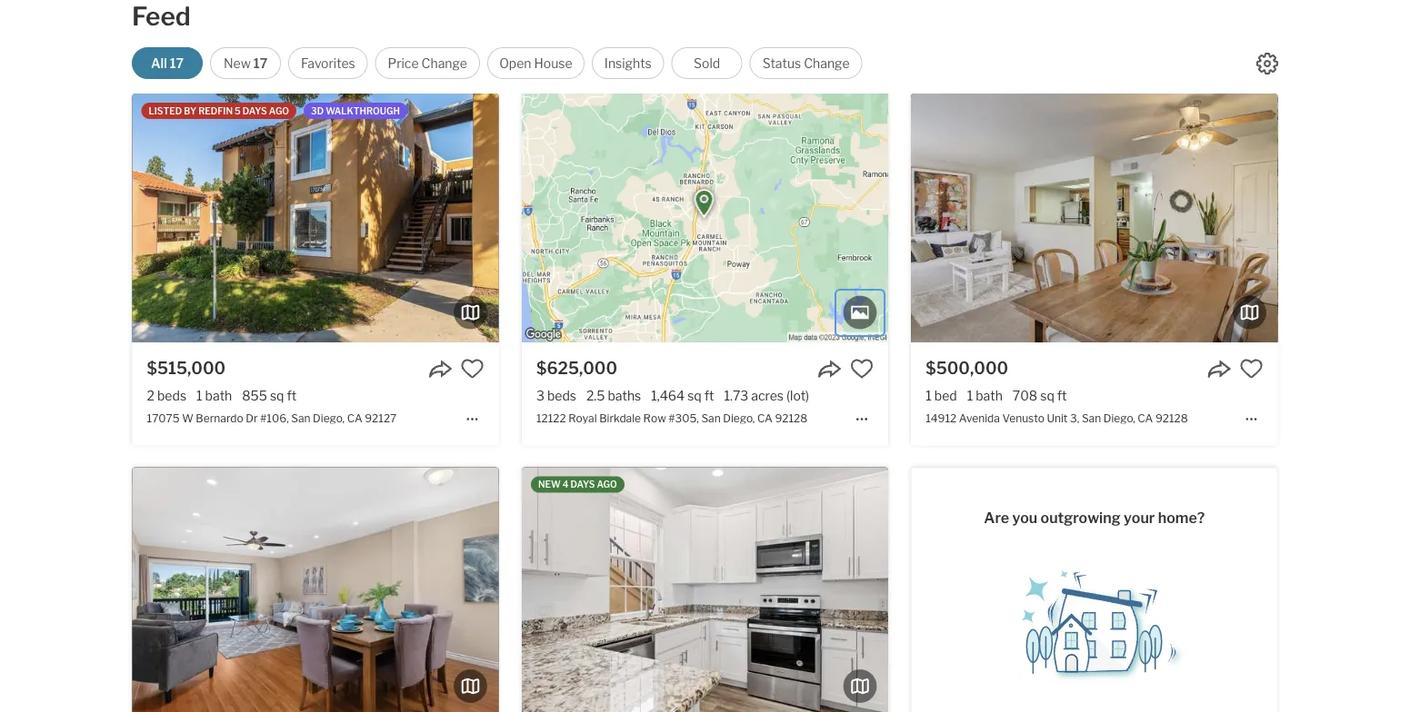Task type: vqa. For each thing, say whether or not it's contained in the screenshot.
3 beds
yes



Task type: locate. For each thing, give the bounding box(es) containing it.
1 1 from the left
[[196, 388, 202, 404]]

1 ca from the left
[[347, 412, 363, 425]]

ca
[[347, 412, 363, 425], [757, 412, 773, 425], [1138, 412, 1153, 425]]

17 right new
[[254, 55, 268, 71]]

17075
[[147, 412, 180, 425]]

92128 for $625,000
[[775, 412, 808, 425]]

2 1 bath from the left
[[967, 388, 1003, 404]]

bath up bernardo at the left bottom
[[205, 388, 232, 404]]

2 change from the left
[[804, 55, 850, 71]]

1 up avenida
[[967, 388, 973, 404]]

0 vertical spatial days
[[243, 105, 267, 116]]

2 bath from the left
[[976, 388, 1003, 404]]

1 horizontal spatial 17
[[254, 55, 268, 71]]

Favorites radio
[[288, 47, 368, 79]]

insights
[[605, 55, 652, 71]]

92127
[[365, 412, 397, 425]]

diego, for $500,000
[[1104, 412, 1136, 425]]

1 photo of 14912 avenida venusto unit 3, san diego, ca 92128 image from the left
[[911, 94, 1278, 343]]

1 diego, from the left
[[313, 412, 345, 425]]

1 bath
[[196, 388, 232, 404], [967, 388, 1003, 404]]

1.73
[[724, 388, 749, 404]]

change for status change
[[804, 55, 850, 71]]

2 photo of 18557 caminito pasadero unit 384, san diego, ca 92128 image from the left
[[888, 468, 1255, 713]]

$515,000
[[147, 358, 226, 378]]

14912
[[926, 412, 957, 425]]

17075 w bernardo dr #106, san diego, ca 92127
[[147, 412, 397, 425]]

0 horizontal spatial 17
[[170, 55, 184, 71]]

1 for $515,000
[[196, 388, 202, 404]]

0 horizontal spatial ca
[[347, 412, 363, 425]]

0 horizontal spatial 1
[[196, 388, 202, 404]]

price change
[[388, 55, 467, 71]]

sq right 708
[[1041, 388, 1055, 404]]

1 vertical spatial days
[[571, 480, 595, 490]]

0 vertical spatial ago
[[269, 105, 289, 116]]

beds right 2
[[157, 388, 186, 404]]

1 favorite button image from the left
[[461, 357, 484, 381]]

1 bed
[[926, 388, 957, 404]]

ca for $515,000
[[347, 412, 363, 425]]

bath
[[205, 388, 232, 404], [976, 388, 1003, 404]]

1 horizontal spatial 92128
[[1156, 412, 1188, 425]]

$625,000
[[536, 358, 618, 378]]

14912 avenida venusto unit 3, san diego, ca 92128
[[926, 412, 1188, 425]]

2 ft from the left
[[705, 388, 714, 404]]

855 sq ft
[[242, 388, 297, 404]]

17 inside new option
[[254, 55, 268, 71]]

sq
[[270, 388, 284, 404], [688, 388, 702, 404], [1041, 388, 1055, 404]]

ago right 4
[[597, 480, 617, 490]]

New radio
[[210, 47, 281, 79]]

favorite button checkbox
[[461, 357, 484, 381], [1240, 357, 1263, 381]]

san right #106,
[[291, 412, 311, 425]]

favorite button checkbox
[[850, 357, 874, 381]]

2 horizontal spatial 1
[[967, 388, 973, 404]]

ca for $625,000
[[757, 412, 773, 425]]

1 horizontal spatial ago
[[597, 480, 617, 490]]

1 horizontal spatial diego,
[[723, 412, 755, 425]]

sq for $500,000
[[1041, 388, 1055, 404]]

1 horizontal spatial beds
[[547, 388, 577, 404]]

1 horizontal spatial 1 bath
[[967, 388, 1003, 404]]

#305,
[[669, 412, 699, 425]]

1 horizontal spatial 1
[[926, 388, 932, 404]]

san right #305, at the left
[[702, 412, 721, 425]]

1 horizontal spatial days
[[571, 480, 595, 490]]

2 favorite button checkbox from the left
[[1240, 357, 1263, 381]]

0 horizontal spatial favorite button checkbox
[[461, 357, 484, 381]]

1 92128 from the left
[[775, 412, 808, 425]]

$500,000
[[926, 358, 1009, 378]]

bath for $500,000
[[976, 388, 1003, 404]]

17
[[170, 55, 184, 71], [254, 55, 268, 71]]

open house
[[499, 55, 573, 71]]

ft
[[287, 388, 297, 404], [705, 388, 714, 404], [1057, 388, 1067, 404]]

Open House radio
[[487, 47, 585, 79]]

change inside option
[[422, 55, 467, 71]]

3 diego, from the left
[[1104, 412, 1136, 425]]

Status Change radio
[[750, 47, 863, 79]]

2 horizontal spatial ft
[[1057, 388, 1067, 404]]

17 inside all radio
[[170, 55, 184, 71]]

Price Change radio
[[375, 47, 480, 79]]

option group containing all
[[132, 47, 863, 79]]

photo of 14912 avenida venusto unit 3, san diego, ca 92128 image
[[911, 94, 1278, 343], [1278, 94, 1410, 343]]

diego,
[[313, 412, 345, 425], [723, 412, 755, 425], [1104, 412, 1136, 425]]

12122 royal birkdale row #305, san diego, ca 92128 image
[[522, 94, 889, 343]]

1 favorite button checkbox from the left
[[461, 357, 484, 381]]

0 horizontal spatial ft
[[287, 388, 297, 404]]

0 horizontal spatial beds
[[157, 388, 186, 404]]

ft left 1.73 at bottom
[[705, 388, 714, 404]]

92128
[[775, 412, 808, 425], [1156, 412, 1188, 425]]

an image of a house image
[[1004, 558, 1186, 682]]

0 horizontal spatial bath
[[205, 388, 232, 404]]

1 bath up avenida
[[967, 388, 1003, 404]]

change right the price
[[422, 55, 467, 71]]

2 1 from the left
[[926, 388, 932, 404]]

all 17
[[151, 55, 184, 71]]

2 photo of 14912 avenida venusto unit 3, san diego, ca 92128 image from the left
[[1278, 94, 1410, 343]]

3 sq from the left
[[1041, 388, 1055, 404]]

photo of 12188 rancho bernardo rd unit b, san diego, ca 92128 image
[[132, 468, 499, 713], [499, 468, 865, 713]]

beds right 3
[[547, 388, 577, 404]]

diego, for $625,000
[[723, 412, 755, 425]]

status change
[[763, 55, 850, 71]]

1 ft from the left
[[287, 388, 297, 404]]

change for price change
[[422, 55, 467, 71]]

photo of 17075 w bernardo dr #106, san diego, ca 92127 image
[[132, 94, 499, 343], [499, 94, 865, 343]]

beds
[[157, 388, 186, 404], [547, 388, 577, 404]]

708 sq ft
[[1013, 388, 1067, 404]]

1 bath up bernardo at the left bottom
[[196, 388, 232, 404]]

days right 5
[[243, 105, 267, 116]]

favorite button checkbox for $500,000
[[1240, 357, 1263, 381]]

diego, left 92127
[[313, 412, 345, 425]]

2 beds from the left
[[547, 388, 577, 404]]

bath up avenida
[[976, 388, 1003, 404]]

1 bath for $500,000
[[967, 388, 1003, 404]]

1 horizontal spatial favorite button checkbox
[[1240, 357, 1263, 381]]

1 1 bath from the left
[[196, 388, 232, 404]]

2 horizontal spatial sq
[[1041, 388, 1055, 404]]

your
[[1124, 510, 1155, 527]]

1 horizontal spatial sq
[[688, 388, 702, 404]]

17 right all
[[170, 55, 184, 71]]

855
[[242, 388, 267, 404]]

change inside option
[[804, 55, 850, 71]]

days right 4
[[571, 480, 595, 490]]

diego, down 1.73 at bottom
[[723, 412, 755, 425]]

favorite button checkbox for $515,000
[[461, 357, 484, 381]]

royal
[[569, 412, 597, 425]]

1 horizontal spatial change
[[804, 55, 850, 71]]

3 ca from the left
[[1138, 412, 1153, 425]]

Sold radio
[[672, 47, 743, 79]]

new
[[224, 55, 251, 71]]

change right the status
[[804, 55, 850, 71]]

0 horizontal spatial days
[[243, 105, 267, 116]]

1 horizontal spatial bath
[[976, 388, 1003, 404]]

0 horizontal spatial 92128
[[775, 412, 808, 425]]

favorites
[[301, 55, 355, 71]]

are you outgrowing your home?
[[984, 510, 1205, 527]]

1 sq from the left
[[270, 388, 284, 404]]

ca left 92127
[[347, 412, 363, 425]]

1 photo of 12188 rancho bernardo rd unit b, san diego, ca 92128 image from the left
[[132, 468, 499, 713]]

#106,
[[260, 412, 289, 425]]

0 horizontal spatial 1 bath
[[196, 388, 232, 404]]

1 san from the left
[[291, 412, 311, 425]]

1 horizontal spatial ft
[[705, 388, 714, 404]]

unit
[[1047, 412, 1068, 425]]

4
[[563, 480, 569, 490]]

1 horizontal spatial ca
[[757, 412, 773, 425]]

1 up bernardo at the left bottom
[[196, 388, 202, 404]]

ft for $500,000
[[1057, 388, 1067, 404]]

3 san from the left
[[1082, 412, 1101, 425]]

0 horizontal spatial sq
[[270, 388, 284, 404]]

ft up #106,
[[287, 388, 297, 404]]

1 17 from the left
[[170, 55, 184, 71]]

12122
[[536, 412, 566, 425]]

photo of 18557 caminito pasadero unit 384, san diego, ca 92128 image
[[522, 468, 889, 713], [888, 468, 1255, 713]]

ago
[[269, 105, 289, 116], [597, 480, 617, 490]]

sq up #305, at the left
[[688, 388, 702, 404]]

ca right '3,'
[[1138, 412, 1153, 425]]

0 horizontal spatial favorite button image
[[461, 357, 484, 381]]

1 left bed
[[926, 388, 932, 404]]

change
[[422, 55, 467, 71], [804, 55, 850, 71]]

1 change from the left
[[422, 55, 467, 71]]

ca down 1.73 acres (lot)
[[757, 412, 773, 425]]

birkdale
[[599, 412, 641, 425]]

san for $500,000
[[1082, 412, 1101, 425]]

2 photo of 17075 w bernardo dr #106, san diego, ca 92127 image from the left
[[499, 94, 865, 343]]

acres
[[751, 388, 784, 404]]

3 ft from the left
[[1057, 388, 1067, 404]]

2 horizontal spatial diego,
[[1104, 412, 1136, 425]]

redfin
[[198, 105, 233, 116]]

new
[[538, 480, 561, 490]]

1 horizontal spatial favorite button image
[[1240, 357, 1263, 381]]

ft up unit
[[1057, 388, 1067, 404]]

1 horizontal spatial san
[[702, 412, 721, 425]]

2 horizontal spatial san
[[1082, 412, 1101, 425]]

0 horizontal spatial diego,
[[313, 412, 345, 425]]

2 horizontal spatial ca
[[1138, 412, 1153, 425]]

sq for $515,000
[[270, 388, 284, 404]]

diego, for $515,000
[[313, 412, 345, 425]]

ago left 3d
[[269, 105, 289, 116]]

1 photo of 18557 caminito pasadero unit 384, san diego, ca 92128 image from the left
[[522, 468, 889, 713]]

2 sq from the left
[[688, 388, 702, 404]]

bernardo
[[196, 412, 243, 425]]

favorite button image
[[850, 357, 874, 381]]

san for $625,000
[[702, 412, 721, 425]]

diego, right '3,'
[[1104, 412, 1136, 425]]

2 17 from the left
[[254, 55, 268, 71]]

days
[[243, 105, 267, 116], [571, 480, 595, 490]]

san right '3,'
[[1082, 412, 1101, 425]]

3 1 from the left
[[967, 388, 973, 404]]

san for $515,000
[[291, 412, 311, 425]]

1 photo of 17075 w bernardo dr #106, san diego, ca 92127 image from the left
[[132, 94, 499, 343]]

2 92128 from the left
[[1156, 412, 1188, 425]]

favorite button image
[[461, 357, 484, 381], [1240, 357, 1263, 381]]

0 horizontal spatial change
[[422, 55, 467, 71]]

favorite button image for $515,000
[[461, 357, 484, 381]]

sq right '855'
[[270, 388, 284, 404]]

1
[[196, 388, 202, 404], [926, 388, 932, 404], [967, 388, 973, 404]]

outgrowing
[[1041, 510, 1121, 527]]

1 bath from the left
[[205, 388, 232, 404]]

2.5
[[587, 388, 605, 404]]

0 horizontal spatial san
[[291, 412, 311, 425]]

status
[[763, 55, 801, 71]]

san
[[291, 412, 311, 425], [702, 412, 721, 425], [1082, 412, 1101, 425]]

2 diego, from the left
[[723, 412, 755, 425]]

option group
[[132, 47, 863, 79]]

2 san from the left
[[702, 412, 721, 425]]

2 ca from the left
[[757, 412, 773, 425]]

1 beds from the left
[[157, 388, 186, 404]]

2 favorite button image from the left
[[1240, 357, 1263, 381]]



Task type: describe. For each thing, give the bounding box(es) containing it.
all
[[151, 55, 167, 71]]

new 4 days ago
[[538, 480, 617, 490]]

All radio
[[132, 47, 203, 79]]

ft for $515,000
[[287, 388, 297, 404]]

row
[[643, 412, 666, 425]]

new 17
[[224, 55, 268, 71]]

1 bath for $515,000
[[196, 388, 232, 404]]

bed
[[935, 388, 957, 404]]

1 for $500,000
[[967, 388, 973, 404]]

ft for $625,000
[[705, 388, 714, 404]]

venusto
[[1003, 412, 1045, 425]]

92128 for $500,000
[[1156, 412, 1188, 425]]

beds for $515,000
[[157, 388, 186, 404]]

house
[[534, 55, 573, 71]]

open
[[499, 55, 532, 71]]

2.5 baths
[[587, 388, 641, 404]]

you
[[1013, 510, 1038, 527]]

baths
[[608, 388, 641, 404]]

708
[[1013, 388, 1038, 404]]

1,464 sq ft
[[651, 388, 714, 404]]

17 for new 17
[[254, 55, 268, 71]]

are
[[984, 510, 1009, 527]]

1,464
[[651, 388, 685, 404]]

Insights radio
[[592, 47, 664, 79]]

(lot)
[[787, 388, 809, 404]]

ca for $500,000
[[1138, 412, 1153, 425]]

avenida
[[959, 412, 1000, 425]]

17 for all 17
[[170, 55, 184, 71]]

beds for $625,000
[[547, 388, 577, 404]]

3d
[[311, 105, 324, 116]]

feed
[[132, 1, 191, 32]]

listed by redfin 5 days ago
[[149, 105, 289, 116]]

price
[[388, 55, 419, 71]]

dr
[[246, 412, 258, 425]]

walkthrough
[[326, 105, 400, 116]]

by
[[184, 105, 196, 116]]

favorite button image for $500,000
[[1240, 357, 1263, 381]]

3d walkthrough
[[311, 105, 400, 116]]

2 photo of 12188 rancho bernardo rd unit b, san diego, ca 92128 image from the left
[[499, 468, 865, 713]]

12122 royal birkdale row #305, san diego, ca 92128
[[536, 412, 808, 425]]

sq for $625,000
[[688, 388, 702, 404]]

3
[[536, 388, 545, 404]]

home?
[[1158, 510, 1205, 527]]

2 beds
[[147, 388, 186, 404]]

sold
[[694, 55, 720, 71]]

listed
[[149, 105, 182, 116]]

3,
[[1070, 412, 1080, 425]]

1 vertical spatial ago
[[597, 480, 617, 490]]

0 horizontal spatial ago
[[269, 105, 289, 116]]

5
[[235, 105, 241, 116]]

bath for $515,000
[[205, 388, 232, 404]]

1.73 acres (lot)
[[724, 388, 809, 404]]

3 beds
[[536, 388, 577, 404]]

w
[[182, 412, 193, 425]]

2
[[147, 388, 155, 404]]



